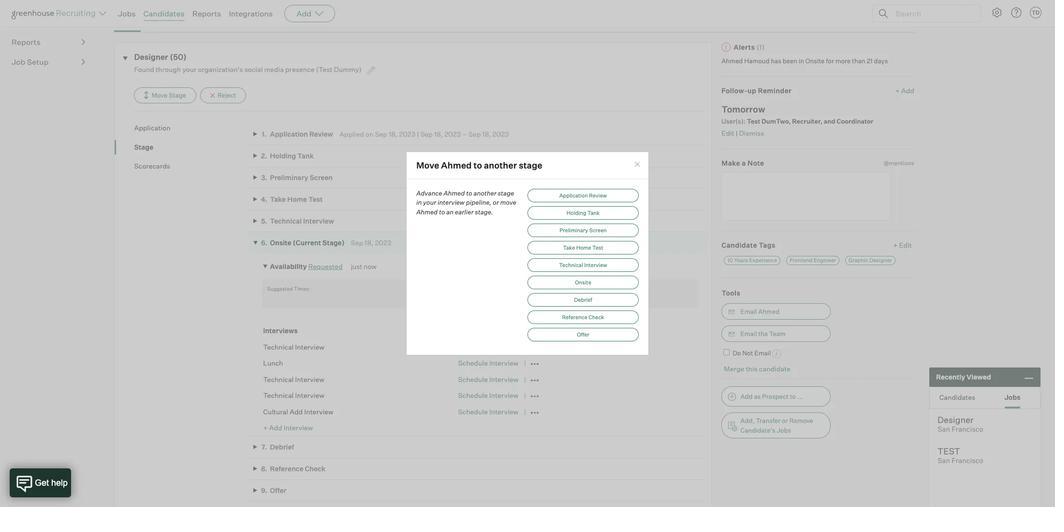 Task type: describe. For each thing, give the bounding box(es) containing it.
application link
[[134, 123, 249, 133]]

1 horizontal spatial reports
[[192, 9, 221, 18]]

dummy)
[[334, 65, 362, 74]]

check inside move ahmed to another stage dialog
[[589, 314, 604, 321]]

in inside the advance ahmed to another stage in your interview pipeline, or move ahmed to an earlier stage.
[[417, 199, 422, 207]]

1
[[125, 16, 127, 24]]

move
[[500, 199, 517, 207]]

designer for designer san francisco
[[938, 415, 974, 426]]

add for cultural add interview
[[290, 408, 303, 416]]

5. technical interview
[[261, 217, 334, 225]]

take inside move ahmed to another stage dialog
[[563, 245, 575, 251]]

email for email the team
[[741, 330, 757, 338]]

your inside the advance ahmed to another stage in your interview pipeline, or move ahmed to an earlier stage.
[[423, 199, 436, 207]]

has
[[771, 57, 782, 65]]

details link
[[204, 16, 227, 30]]

+ add interview
[[263, 424, 313, 433]]

21
[[867, 57, 873, 65]]

ahmed down advance
[[417, 208, 438, 216]]

candidate
[[759, 365, 791, 373]]

just
[[351, 263, 362, 271]]

to inside "button"
[[790, 393, 796, 401]]

1 horizontal spatial designer
[[870, 257, 892, 264]]

this
[[746, 365, 758, 373]]

san for test
[[938, 457, 951, 466]]

merge
[[724, 365, 745, 373]]

make a note
[[722, 159, 765, 167]]

pipeline link
[[12, 17, 85, 28]]

stage)
[[323, 239, 345, 247]]

coordinator
[[837, 117, 874, 125]]

add for + add
[[902, 86, 915, 95]]

dumtwo,
[[762, 117, 791, 125]]

graphic designer link
[[846, 256, 896, 265]]

greenhouse recruiting image
[[12, 8, 99, 19]]

9. offer
[[261, 487, 287, 495]]

suggested times:
[[267, 286, 310, 293]]

job setup
[[12, 57, 49, 67]]

offer inside move ahmed to another stage dialog
[[577, 332, 590, 339]]

stage for advance ahmed to another stage in your interview pipeline, or move ahmed to an earlier stage.
[[498, 190, 514, 197]]

candidate's
[[741, 427, 776, 435]]

designer san francisco
[[938, 415, 984, 434]]

availability
[[270, 263, 307, 271]]

1 horizontal spatial application
[[270, 130, 308, 138]]

tomorrow user(s): test dumtwo, recruiter, and coordinator edit | dismiss
[[722, 104, 874, 137]]

18, left –
[[434, 130, 443, 138]]

or inside the advance ahmed to another stage in your interview pipeline, or move ahmed to an earlier stage.
[[493, 199, 499, 207]]

2 vertical spatial email
[[755, 350, 771, 358]]

viewed
[[967, 374, 992, 382]]

2 horizontal spatial edit
[[900, 241, 912, 250]]

edit inside tomorrow user(s): test dumtwo, recruiter, and coordinator edit | dismiss
[[722, 129, 735, 137]]

test for take
[[593, 245, 604, 251]]

email ahmed button
[[722, 304, 831, 320]]

0 horizontal spatial reports
[[12, 37, 41, 47]]

add inside "button"
[[741, 393, 753, 401]]

0 vertical spatial review
[[309, 130, 333, 138]]

0 horizontal spatial reference
[[270, 465, 304, 474]]

merge this candidate
[[724, 365, 791, 373]]

or inside add, transfer or remove candidate's jobs
[[782, 418, 788, 425]]

3 schedule interview link from the top
[[458, 392, 519, 400]]

applied
[[340, 130, 364, 138]]

frontend engineer link
[[787, 256, 840, 265]]

application review
[[560, 192, 607, 199]]

job inside job setup link
[[12, 57, 25, 67]]

francisco for test
[[952, 457, 984, 466]]

+ edit link
[[891, 239, 915, 252]]

0 horizontal spatial onsite
[[270, 239, 292, 247]]

2023 up now at the bottom left of page
[[375, 239, 392, 247]]

7. debrief
[[261, 444, 294, 452]]

0 horizontal spatial debrief
[[270, 444, 294, 452]]

review inside move ahmed to another stage dialog
[[589, 192, 607, 199]]

just now
[[351, 263, 377, 271]]

alerts (1)
[[734, 43, 765, 51]]

another for advance ahmed to another stage in your interview pipeline, or move ahmed to an earlier stage.
[[474, 190, 497, 197]]

hamoud
[[745, 57, 770, 65]]

application for application review
[[560, 192, 588, 199]]

follow-
[[722, 86, 748, 95]]

10 years experience
[[728, 257, 778, 264]]

edit inside ahmed is available at these times: edit
[[515, 295, 528, 303]]

technical interview down lunch
[[263, 376, 325, 384]]

take home test
[[563, 245, 604, 251]]

18, right on
[[389, 130, 398, 138]]

@mentions
[[884, 159, 915, 167]]

on
[[366, 130, 374, 138]]

details
[[204, 16, 227, 24]]

configure image
[[992, 7, 1003, 18]]

merge this candidate link
[[724, 365, 791, 373]]

1. application review applied on  sep 18, 2023 | sep 18, 2023 – sep 18, 2023
[[262, 130, 509, 138]]

0 horizontal spatial home
[[287, 195, 307, 204]]

preliminary inside move ahmed to another stage dialog
[[560, 227, 588, 234]]

0 horizontal spatial jobs
[[118, 9, 136, 18]]

5.
[[261, 217, 267, 225]]

debrief inside move ahmed to another stage dialog
[[574, 297, 593, 304]]

2 schedule interview from the top
[[458, 376, 519, 384]]

move for move ahmed to another stage
[[417, 160, 439, 171]]

reports link for integrations link
[[192, 9, 221, 18]]

reports link for job setup link
[[12, 36, 85, 48]]

add,
[[741, 418, 755, 425]]

interviews
[[263, 327, 298, 335]]

+ add interview link
[[263, 424, 313, 433]]

frontend
[[790, 257, 813, 264]]

found
[[134, 65, 154, 74]]

job inside on 1 job link
[[129, 16, 141, 24]]

screen inside move ahmed to another stage dialog
[[590, 227, 607, 234]]

3 schedule interview from the top
[[458, 392, 519, 400]]

follow
[[894, 17, 915, 25]]

1 vertical spatial test
[[308, 195, 323, 204]]

san for designer
[[938, 426, 951, 434]]

activity feed
[[152, 16, 193, 24]]

technical right the "5."
[[270, 217, 302, 225]]

candidate tags
[[722, 241, 776, 250]]

4.
[[261, 195, 268, 204]]

tools
[[722, 289, 741, 297]]

test for tomorrow
[[747, 117, 761, 125]]

pipeline,
[[466, 199, 492, 207]]

home inside move ahmed to another stage dialog
[[576, 245, 592, 251]]

onsite inside move ahmed to another stage dialog
[[575, 280, 592, 286]]

2 schedule from the top
[[458, 376, 488, 384]]

ahmed down –
[[441, 160, 472, 171]]

reference check
[[562, 314, 604, 321]]

recently
[[937, 374, 966, 382]]

times:
[[522, 286, 536, 293]]

interview inside move ahmed to another stage dialog
[[584, 262, 608, 269]]

3.
[[261, 174, 267, 182]]

1 vertical spatial offer
[[270, 487, 287, 495]]

recruiter,
[[793, 117, 823, 125]]

technical up cultural
[[263, 392, 294, 400]]

email the team button
[[722, 326, 831, 343]]

1 vertical spatial check
[[305, 465, 326, 474]]

dismiss
[[739, 129, 765, 137]]

td button
[[1030, 7, 1042, 18]]

lunch
[[263, 359, 283, 368]]

tags
[[759, 241, 776, 250]]

reminder
[[758, 86, 792, 95]]

1 schedule from the top
[[458, 359, 488, 368]]

the
[[759, 330, 768, 338]]

technical inside move ahmed to another stage dialog
[[559, 262, 583, 269]]

technical interview inside move ahmed to another stage dialog
[[559, 262, 608, 269]]

application for application
[[134, 124, 171, 132]]

0 vertical spatial in
[[799, 57, 805, 65]]

add as prospect to ...
[[741, 393, 803, 401]]

an
[[447, 208, 454, 216]]

2023 right –
[[493, 130, 509, 138]]

up
[[748, 86, 757, 95]]

experience
[[749, 257, 778, 264]]

designer for designer (50)
[[134, 52, 168, 62]]

alerts
[[734, 43, 755, 51]]

reference inside move ahmed to another stage dialog
[[562, 314, 588, 321]]

...
[[798, 393, 803, 401]]

+ for + add
[[896, 86, 900, 95]]

move ahmed to another stage dialog
[[406, 152, 649, 356]]

linkedin
[[238, 16, 265, 24]]

earlier
[[455, 208, 474, 216]]

add inside popup button
[[297, 9, 312, 18]]

0 horizontal spatial stage
[[134, 143, 153, 151]]

another for move ahmed to another stage
[[484, 160, 517, 171]]

8. reference check
[[261, 465, 326, 474]]

feed
[[178, 16, 193, 24]]

linkedin link
[[238, 16, 265, 30]]

sep left –
[[421, 130, 433, 138]]

social
[[244, 65, 263, 74]]



Task type: locate. For each thing, give the bounding box(es) containing it.
0 vertical spatial your
[[183, 65, 197, 74]]

0 horizontal spatial your
[[183, 65, 197, 74]]

0 horizontal spatial |
[[417, 130, 419, 138]]

add for + add interview
[[269, 424, 282, 433]]

review
[[309, 130, 333, 138], [589, 192, 607, 199]]

0 vertical spatial move
[[152, 91, 168, 99]]

| for tomorrow
[[736, 130, 738, 137]]

0 horizontal spatial review
[[309, 130, 333, 138]]

francisco
[[952, 426, 984, 434], [952, 457, 984, 466]]

ahmed up interview
[[444, 190, 465, 197]]

move ahmed to another stage
[[417, 160, 543, 171]]

onsite right 6.
[[270, 239, 292, 247]]

francisco up test san francisco on the bottom of the page
[[952, 426, 984, 434]]

schedule interview link
[[458, 359, 519, 368], [458, 376, 519, 384], [458, 392, 519, 400], [458, 408, 519, 416]]

user(s):
[[722, 117, 746, 125]]

1 vertical spatial francisco
[[952, 457, 984, 466]]

ahmed is available at these times: edit
[[457, 286, 536, 303]]

designer up test
[[938, 415, 974, 426]]

1 horizontal spatial preliminary
[[560, 227, 588, 234]]

1 horizontal spatial screen
[[590, 227, 607, 234]]

2. holding tank
[[261, 152, 314, 160]]

ahmed left the "is"
[[457, 286, 474, 293]]

stage.
[[475, 208, 493, 216]]

0 vertical spatial stage
[[169, 91, 186, 99]]

integrations link
[[229, 9, 273, 18]]

edit
[[722, 129, 735, 137], [900, 241, 912, 250], [515, 295, 528, 303]]

offer right "9."
[[270, 487, 287, 495]]

1 vertical spatial home
[[576, 245, 592, 251]]

interview
[[303, 217, 334, 225], [584, 262, 608, 269], [295, 343, 325, 352], [489, 359, 519, 368], [295, 376, 325, 384], [489, 376, 519, 384], [295, 392, 325, 400], [489, 392, 519, 400], [304, 408, 334, 416], [489, 408, 519, 416], [284, 424, 313, 433]]

email inside button
[[741, 308, 757, 316]]

take
[[270, 195, 286, 204], [563, 245, 575, 251]]

in right "been"
[[799, 57, 805, 65]]

in
[[799, 57, 805, 65], [417, 199, 422, 207]]

| inside tomorrow user(s): test dumtwo, recruiter, and coordinator edit | dismiss
[[736, 130, 738, 137]]

note
[[748, 159, 765, 167]]

1 vertical spatial screen
[[590, 227, 607, 234]]

candidate
[[722, 241, 758, 250]]

0 vertical spatial tank
[[298, 152, 314, 160]]

in down advance
[[417, 199, 422, 207]]

1.
[[262, 130, 267, 138]]

ahmed hamoud has been in onsite for more than 21 days
[[722, 57, 888, 65]]

email up email the team
[[741, 308, 757, 316]]

1 vertical spatial san
[[938, 457, 951, 466]]

san down designer san francisco
[[938, 457, 951, 466]]

0 horizontal spatial screen
[[310, 174, 333, 182]]

jobs link
[[118, 9, 136, 18]]

stage
[[519, 160, 543, 171], [498, 190, 514, 197]]

0 horizontal spatial tank
[[298, 152, 314, 160]]

holding tank
[[567, 210, 600, 217]]

0 horizontal spatial offer
[[270, 487, 287, 495]]

0 horizontal spatial job
[[12, 57, 25, 67]]

0 horizontal spatial edit link
[[515, 295, 528, 303]]

job setup link
[[12, 56, 85, 68]]

2 horizontal spatial onsite
[[806, 57, 825, 65]]

1 | from the left
[[736, 130, 738, 137]]

edit link
[[722, 129, 735, 137], [515, 295, 528, 303]]

2023 right on
[[399, 130, 416, 138]]

3 schedule from the top
[[458, 392, 488, 400]]

4 schedule from the top
[[458, 408, 488, 416]]

edit link down the user(s):
[[722, 129, 735, 137]]

take right 4.
[[270, 195, 286, 204]]

0 horizontal spatial designer
[[134, 52, 168, 62]]

review left 'applied'
[[309, 130, 333, 138]]

1 vertical spatial email
[[741, 330, 757, 338]]

san
[[938, 426, 951, 434], [938, 457, 951, 466]]

francisco for designer
[[952, 426, 984, 434]]

candidates link
[[143, 9, 185, 18]]

sep right –
[[469, 130, 481, 138]]

screen up 4. take home test
[[310, 174, 333, 182]]

your down (50)
[[183, 65, 197, 74]]

email for email ahmed
[[741, 308, 757, 316]]

job left setup
[[12, 57, 25, 67]]

1 horizontal spatial |
[[736, 130, 738, 137]]

8.
[[261, 465, 268, 474]]

application inside move ahmed to another stage dialog
[[560, 192, 588, 199]]

take down preliminary screen
[[563, 245, 575, 251]]

stage up scorecards
[[134, 143, 153, 151]]

3. preliminary screen
[[261, 174, 333, 182]]

team
[[770, 330, 786, 338]]

1 horizontal spatial take
[[563, 245, 575, 251]]

0 horizontal spatial reports link
[[12, 36, 85, 48]]

add as prospect to ... button
[[722, 387, 831, 408]]

1 horizontal spatial edit link
[[722, 129, 735, 137]]

0 vertical spatial preliminary
[[270, 174, 308, 182]]

francisco inside designer san francisco
[[952, 426, 984, 434]]

edit link down times:
[[515, 295, 528, 303]]

ahmed down alerts
[[722, 57, 743, 65]]

designer
[[134, 52, 168, 62], [870, 257, 892, 264], [938, 415, 974, 426]]

1 horizontal spatial reports link
[[192, 9, 221, 18]]

(test
[[316, 65, 333, 74]]

1 schedule interview link from the top
[[458, 359, 519, 368]]

1 vertical spatial another
[[474, 190, 497, 197]]

0 vertical spatial another
[[484, 160, 517, 171]]

move inside dialog
[[417, 160, 439, 171]]

2 vertical spatial edit
[[515, 295, 528, 303]]

follow link
[[894, 16, 915, 26]]

2 vertical spatial designer
[[938, 415, 974, 426]]

email ahmed
[[741, 308, 780, 316]]

home
[[287, 195, 307, 204], [576, 245, 592, 251]]

2023 left –
[[445, 130, 461, 138]]

0 vertical spatial or
[[493, 199, 499, 207]]

graphic designer
[[849, 257, 892, 264]]

1 horizontal spatial your
[[423, 199, 436, 207]]

1 vertical spatial your
[[423, 199, 436, 207]]

technical down "take home test"
[[559, 262, 583, 269]]

1 vertical spatial edit
[[900, 241, 912, 250]]

email
[[741, 308, 757, 316], [741, 330, 757, 338], [755, 350, 771, 358]]

preliminary screen
[[560, 227, 607, 234]]

email left the
[[741, 330, 757, 338]]

preliminary up "take home test"
[[560, 227, 588, 234]]

home down preliminary screen
[[576, 245, 592, 251]]

sep
[[375, 130, 387, 138], [421, 130, 433, 138], [469, 130, 481, 138], [351, 239, 363, 247]]

2 | from the left
[[417, 130, 419, 138]]

1 vertical spatial jobs
[[1005, 394, 1021, 402]]

0 horizontal spatial check
[[305, 465, 326, 474]]

test san francisco
[[938, 447, 984, 466]]

close image
[[634, 161, 642, 169]]

1 vertical spatial in
[[417, 199, 422, 207]]

email inside button
[[741, 330, 757, 338]]

or left "remove"
[[782, 418, 788, 425]]

0 vertical spatial reference
[[562, 314, 588, 321]]

test up "dismiss" at the top
[[747, 117, 761, 125]]

technical down lunch
[[263, 376, 294, 384]]

0 horizontal spatial edit
[[515, 295, 528, 303]]

organization's
[[198, 65, 243, 74]]

recently viewed
[[937, 374, 992, 382]]

or left move
[[493, 199, 499, 207]]

1 horizontal spatial offer
[[577, 332, 590, 339]]

stage down through
[[169, 91, 186, 99]]

add
[[297, 9, 312, 18], [902, 86, 915, 95], [741, 393, 753, 401], [290, 408, 303, 416], [269, 424, 282, 433]]

Do Not Email checkbox
[[724, 350, 730, 356]]

preliminary down 2. holding tank
[[270, 174, 308, 182]]

1 vertical spatial onsite
[[270, 239, 292, 247]]

0 horizontal spatial move
[[152, 91, 168, 99]]

review up holding tank
[[589, 192, 607, 199]]

0 vertical spatial edit link
[[722, 129, 735, 137]]

| for 1.
[[417, 130, 419, 138]]

0 vertical spatial onsite
[[806, 57, 825, 65]]

0 horizontal spatial or
[[493, 199, 499, 207]]

presence
[[285, 65, 315, 74]]

san up test
[[938, 426, 951, 434]]

application down the move stage button
[[134, 124, 171, 132]]

san inside test san francisco
[[938, 457, 951, 466]]

0 vertical spatial francisco
[[952, 426, 984, 434]]

1 san from the top
[[938, 426, 951, 434]]

1 horizontal spatial stage
[[169, 91, 186, 99]]

francisco inside test san francisco
[[952, 457, 984, 466]]

times:
[[294, 286, 310, 293]]

| down the user(s):
[[736, 130, 738, 137]]

4 schedule interview link from the top
[[458, 408, 519, 416]]

0 horizontal spatial stage
[[498, 190, 514, 197]]

1 horizontal spatial or
[[782, 418, 788, 425]]

tomorrow
[[722, 104, 766, 115]]

ahmed inside email ahmed button
[[759, 308, 780, 316]]

move for move stage
[[152, 91, 168, 99]]

0 horizontal spatial test
[[308, 195, 323, 204]]

move up advance
[[417, 160, 439, 171]]

None text field
[[722, 173, 891, 221]]

technical interview
[[559, 262, 608, 269], [263, 343, 325, 352], [263, 376, 325, 384], [263, 392, 325, 400]]

jobs inside add, transfer or remove candidate's jobs
[[777, 427, 792, 435]]

holding inside move ahmed to another stage dialog
[[567, 210, 587, 217]]

debrief up reference check
[[574, 297, 593, 304]]

these
[[508, 286, 521, 293]]

follow-up reminder
[[722, 86, 792, 95]]

0 vertical spatial jobs
[[118, 9, 136, 18]]

test down preliminary screen
[[593, 245, 604, 251]]

francisco down designer san francisco
[[952, 457, 984, 466]]

0 vertical spatial email
[[741, 308, 757, 316]]

san inside designer san francisco
[[938, 426, 951, 434]]

2 francisco from the top
[[952, 457, 984, 466]]

1 horizontal spatial jobs
[[777, 427, 792, 435]]

another up pipeline,
[[474, 190, 497, 197]]

1 vertical spatial holding
[[567, 210, 587, 217]]

stage for move ahmed to another stage
[[519, 160, 543, 171]]

0 horizontal spatial application
[[134, 124, 171, 132]]

offer down reference check
[[577, 332, 590, 339]]

1 vertical spatial preliminary
[[560, 227, 588, 234]]

holding
[[270, 152, 296, 160], [567, 210, 587, 217]]

sep right stage)
[[351, 239, 363, 247]]

0 horizontal spatial holding
[[270, 152, 296, 160]]

2023
[[399, 130, 416, 138], [445, 130, 461, 138], [493, 130, 509, 138], [375, 239, 392, 247]]

0 vertical spatial home
[[287, 195, 307, 204]]

candidates
[[143, 9, 185, 18]]

integrations
[[229, 9, 273, 18]]

1 vertical spatial edit link
[[515, 295, 528, 303]]

tank up "3. preliminary screen"
[[298, 152, 314, 160]]

another inside the advance ahmed to another stage in your interview pipeline, or move ahmed to an earlier stage.
[[474, 190, 497, 197]]

0 vertical spatial holding
[[270, 152, 296, 160]]

0 vertical spatial san
[[938, 426, 951, 434]]

18, right –
[[482, 130, 491, 138]]

to
[[474, 160, 482, 171], [466, 190, 472, 197], [439, 208, 445, 216], [790, 393, 796, 401]]

1 horizontal spatial holding
[[567, 210, 587, 217]]

move down through
[[152, 91, 168, 99]]

1 horizontal spatial check
[[589, 314, 604, 321]]

1 vertical spatial reports link
[[12, 36, 85, 48]]

technical down interviews
[[263, 343, 294, 352]]

years
[[734, 257, 748, 264]]

18, up now at the bottom left of page
[[365, 239, 374, 247]]

remove
[[790, 418, 814, 425]]

1 vertical spatial +
[[894, 241, 898, 250]]

test up 5. technical interview
[[308, 195, 323, 204]]

0 vertical spatial check
[[589, 314, 604, 321]]

+ add link
[[896, 86, 915, 95]]

1 horizontal spatial onsite
[[575, 280, 592, 286]]

1 horizontal spatial job
[[129, 16, 141, 24]]

designer inside designer san francisco
[[938, 415, 974, 426]]

1 horizontal spatial edit
[[722, 129, 735, 137]]

4 schedule interview from the top
[[458, 408, 519, 416]]

1 horizontal spatial in
[[799, 57, 805, 65]]

1 horizontal spatial reference
[[562, 314, 588, 321]]

–
[[463, 130, 467, 138]]

2 san from the top
[[938, 457, 951, 466]]

job right "1"
[[129, 16, 141, 24]]

sep right on
[[375, 130, 387, 138]]

2 schedule interview link from the top
[[458, 376, 519, 384]]

1 vertical spatial review
[[589, 192, 607, 199]]

on
[[114, 16, 124, 24]]

ahmed up the
[[759, 308, 780, 316]]

designer up found
[[134, 52, 168, 62]]

move inside button
[[152, 91, 168, 99]]

1 horizontal spatial tank
[[588, 210, 600, 217]]

activity feed link
[[152, 16, 193, 30]]

holding right 2. at the top left of the page
[[270, 152, 296, 160]]

through
[[156, 65, 181, 74]]

2 horizontal spatial application
[[560, 192, 588, 199]]

on 1 job
[[114, 16, 141, 24]]

email the team
[[741, 330, 786, 338]]

| left –
[[417, 130, 419, 138]]

0 vertical spatial designer
[[134, 52, 168, 62]]

1 vertical spatial stage
[[498, 190, 514, 197]]

stage inside button
[[169, 91, 186, 99]]

application up holding tank
[[560, 192, 588, 199]]

technical interview down "take home test"
[[559, 262, 608, 269]]

scorecards
[[134, 162, 170, 170]]

1 francisco from the top
[[952, 426, 984, 434]]

0 vertical spatial offer
[[577, 332, 590, 339]]

another up move
[[484, 160, 517, 171]]

+ for + add interview
[[263, 424, 268, 433]]

designer right 'graphic'
[[870, 257, 892, 264]]

sep 18, 2023
[[351, 239, 392, 247]]

been
[[783, 57, 798, 65]]

2 vertical spatial test
[[593, 245, 604, 251]]

td button
[[1029, 5, 1044, 20]]

holding down application review
[[567, 210, 587, 217]]

application up 2. holding tank
[[270, 130, 308, 138]]

move stage button
[[134, 88, 196, 104]]

test inside tomorrow user(s): test dumtwo, recruiter, and coordinator edit | dismiss
[[747, 117, 761, 125]]

reject
[[218, 91, 236, 99]]

now
[[364, 263, 377, 271]]

debrief right 7.
[[270, 444, 294, 452]]

tank down application review
[[588, 210, 600, 217]]

1 vertical spatial reports
[[12, 37, 41, 47]]

+ for + edit
[[894, 241, 898, 250]]

0 vertical spatial take
[[270, 195, 286, 204]]

stage inside the advance ahmed to another stage in your interview pipeline, or move ahmed to an earlier stage.
[[498, 190, 514, 197]]

1 vertical spatial designer
[[870, 257, 892, 264]]

0 horizontal spatial take
[[270, 195, 286, 204]]

0 horizontal spatial in
[[417, 199, 422, 207]]

2.
[[261, 152, 267, 160]]

technical interview down interviews
[[263, 343, 325, 352]]

screen down holding tank
[[590, 227, 607, 234]]

onsite left for at top
[[806, 57, 825, 65]]

1 schedule interview from the top
[[458, 359, 519, 368]]

email right not
[[755, 350, 771, 358]]

your down advance
[[423, 199, 436, 207]]

do
[[733, 350, 741, 358]]

ahmed inside ahmed is available at these times: edit
[[457, 286, 474, 293]]

onsite up reference check
[[575, 280, 592, 286]]

do not email
[[733, 350, 771, 358]]

Search text field
[[894, 7, 972, 21]]

advance
[[417, 190, 442, 197]]

home down "3. preliminary screen"
[[287, 195, 307, 204]]

ahmed
[[722, 57, 743, 65], [441, 160, 472, 171], [444, 190, 465, 197], [417, 208, 438, 216], [457, 286, 474, 293], [759, 308, 780, 316]]

and
[[824, 117, 836, 125]]

1 horizontal spatial stage
[[519, 160, 543, 171]]

0 vertical spatial screen
[[310, 174, 333, 182]]

tank inside move ahmed to another stage dialog
[[588, 210, 600, 217]]

0 vertical spatial stage
[[519, 160, 543, 171]]

0 vertical spatial test
[[747, 117, 761, 125]]

test inside move ahmed to another stage dialog
[[593, 245, 604, 251]]

jobs
[[118, 9, 136, 18], [1005, 394, 1021, 402], [777, 427, 792, 435]]

technical interview up cultural add interview on the left bottom of the page
[[263, 392, 325, 400]]



Task type: vqa. For each thing, say whether or not it's contained in the screenshot.
2 of 5 (40%)
no



